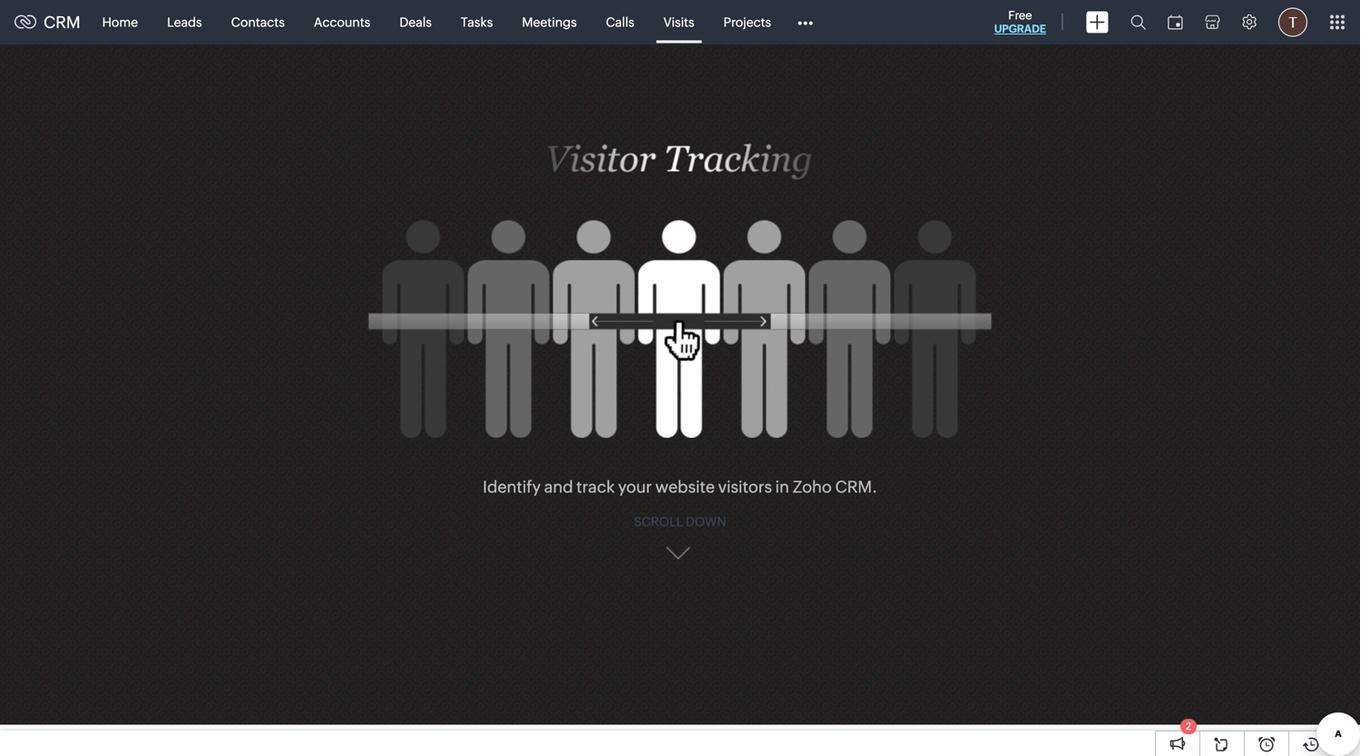 Task type: vqa. For each thing, say whether or not it's contained in the screenshot.
VISITORS
yes



Task type: locate. For each thing, give the bounding box(es) containing it.
profile element
[[1268, 0, 1319, 44]]

visits
[[664, 15, 695, 29]]

Other Modules field
[[786, 8, 825, 37]]

calendar image
[[1168, 15, 1183, 29]]

create menu element
[[1075, 0, 1120, 44]]

tasks link
[[446, 0, 508, 44]]

zoho
[[793, 478, 832, 497]]

accounts
[[314, 15, 371, 29]]

home link
[[88, 0, 153, 44]]

create menu image
[[1086, 11, 1109, 33]]

crm
[[44, 13, 80, 32]]

crm link
[[15, 13, 80, 32]]

search element
[[1120, 0, 1157, 44]]

search image
[[1131, 15, 1146, 30]]

in
[[775, 478, 789, 497]]

tasks
[[461, 15, 493, 29]]

scroll
[[634, 515, 683, 529]]

free
[[1008, 9, 1032, 22]]

profile image
[[1279, 8, 1308, 37]]

visitors
[[718, 478, 772, 497]]

website
[[655, 478, 715, 497]]

contacts link
[[217, 0, 299, 44]]

2
[[1186, 721, 1192, 733]]

identify
[[483, 478, 541, 497]]

free upgrade
[[994, 9, 1046, 35]]

leads link
[[153, 0, 217, 44]]

home
[[102, 15, 138, 29]]

leads
[[167, 15, 202, 29]]

down
[[686, 515, 726, 529]]

meetings
[[522, 15, 577, 29]]

identify and track your website visitors in zoho crm.
[[483, 478, 878, 497]]



Task type: describe. For each thing, give the bounding box(es) containing it.
accounts link
[[299, 0, 385, 44]]

and
[[544, 478, 573, 497]]

upgrade
[[994, 23, 1046, 35]]

projects link
[[709, 0, 786, 44]]

contacts
[[231, 15, 285, 29]]

your
[[618, 478, 652, 497]]

calls
[[606, 15, 635, 29]]

deals
[[400, 15, 432, 29]]

calls link
[[591, 0, 649, 44]]

projects
[[724, 15, 771, 29]]

deals link
[[385, 0, 446, 44]]

visits link
[[649, 0, 709, 44]]

meetings link
[[508, 0, 591, 44]]

scroll down
[[634, 515, 726, 529]]

crm.
[[835, 478, 878, 497]]

track
[[577, 478, 615, 497]]



